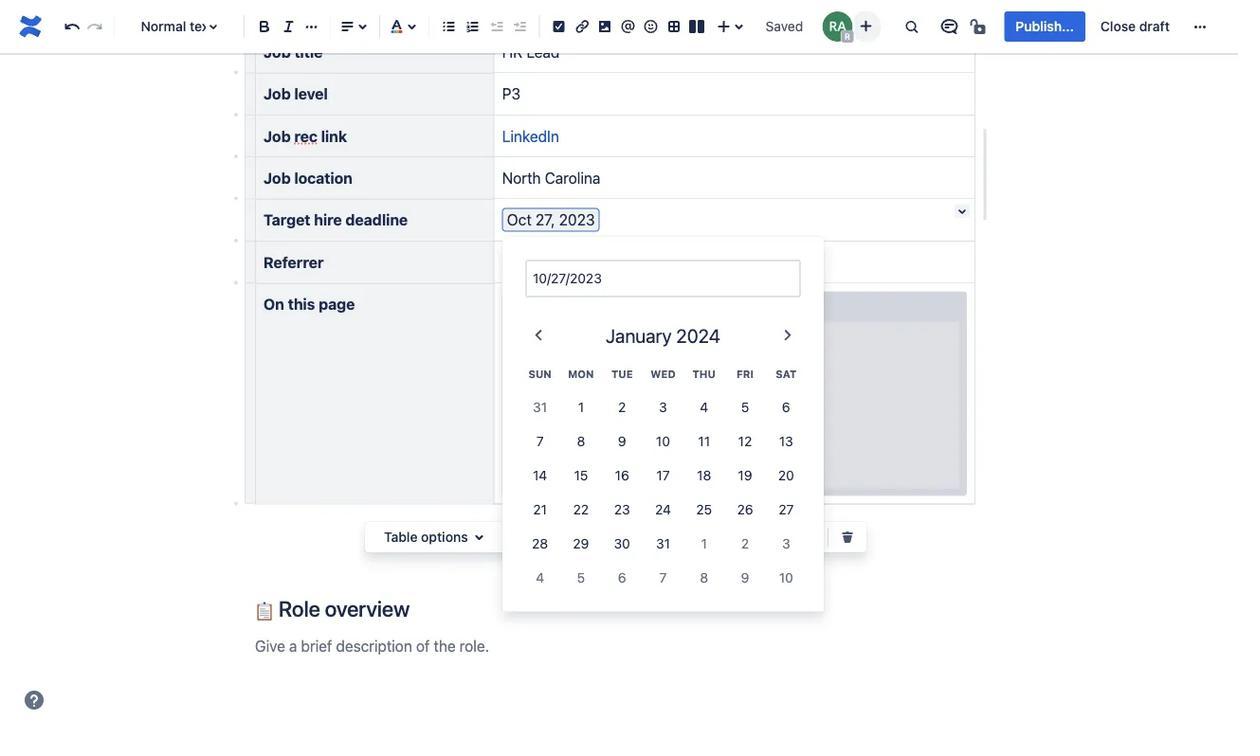 Task type: describe. For each thing, give the bounding box(es) containing it.
fri
[[737, 369, 754, 381]]

role profile
[[571, 370, 652, 388]]

oct
[[507, 211, 532, 229]]

editable content region
[[225, 0, 1006, 660]]

28 button
[[520, 527, 561, 561]]

publish... button
[[1005, 11, 1086, 42]]

job rec link
[[264, 127, 347, 145]]

11 button
[[684, 424, 725, 458]]

normal text button
[[122, 6, 236, 47]]

0 horizontal spatial 4 button
[[520, 561, 561, 595]]

job for job level
[[264, 85, 291, 103]]

linkedin link
[[502, 127, 559, 145]]

19
[[738, 467, 753, 483]]

job location
[[264, 169, 353, 187]]

job for job location
[[264, 169, 291, 187]]

22
[[573, 502, 589, 517]]

bold ⌘b image
[[253, 15, 276, 38]]

row containing 14
[[520, 458, 807, 493]]

contents
[[591, 298, 654, 316]]

assessment process candidate tracking helpful resources
[[571, 396, 717, 468]]

role profile link
[[552, 370, 652, 390]]

north
[[502, 169, 541, 187]]

0 horizontal spatial 31 button
[[520, 390, 561, 424]]

25
[[697, 502, 712, 517]]

0 vertical spatial 8 button
[[561, 424, 602, 458]]

january
[[606, 324, 672, 347]]

hire
[[314, 211, 342, 229]]

on this page
[[264, 295, 355, 313]]

table options
[[384, 530, 468, 545]]

page
[[319, 295, 355, 313]]

17
[[657, 467, 670, 483]]

24
[[655, 502, 671, 517]]

1 horizontal spatial 31 button
[[643, 527, 684, 561]]

tue
[[612, 369, 633, 381]]

18
[[697, 467, 712, 483]]

resources
[[628, 450, 696, 468]]

sun
[[529, 369, 552, 381]]

confluence image
[[15, 11, 46, 42]]

row containing 4
[[520, 561, 807, 595]]

0 vertical spatial 1 button
[[561, 390, 602, 424]]

profile
[[609, 370, 652, 388]]

29 button
[[561, 527, 602, 561]]

this
[[288, 295, 315, 313]]

6 for right 6 "button"
[[782, 399, 791, 415]]

oct 27, 2023
[[507, 211, 595, 229]]

on
[[264, 295, 284, 313]]

title
[[294, 43, 323, 61]]

p3
[[502, 85, 521, 103]]

1 for the rightmost 1 button
[[701, 536, 707, 551]]

27 button
[[766, 493, 807, 527]]

1 horizontal spatial role overview
[[571, 343, 670, 361]]

23
[[614, 502, 630, 517]]

10 for topmost 10 button
[[656, 433, 671, 449]]

14 button
[[520, 458, 561, 493]]

0 horizontal spatial 4
[[536, 570, 544, 586]]

1 vertical spatial 10 button
[[766, 561, 807, 595]]

hr lead
[[502, 43, 560, 61]]

remove image
[[837, 526, 859, 549]]

1 horizontal spatial 1 button
[[684, 527, 725, 561]]

find and replace image
[[901, 15, 923, 38]]

emoji image
[[640, 15, 663, 38]]

0 vertical spatial 7 button
[[520, 424, 561, 458]]

manage connected data image
[[759, 526, 782, 549]]

23 button
[[602, 493, 643, 527]]

1 horizontal spatial 6 button
[[766, 390, 807, 424]]

candidate tracking link
[[552, 423, 705, 441]]

close
[[1101, 18, 1136, 34]]

january 2024
[[606, 324, 721, 347]]

of
[[574, 298, 587, 316]]

1 vertical spatial 8
[[700, 570, 709, 586]]

13
[[779, 433, 794, 449]]

table options button
[[373, 526, 499, 549]]

link
[[321, 127, 347, 145]]

7 for the top 7 button
[[537, 433, 544, 449]]

:clipboard: image
[[255, 602, 274, 621]]

14
[[533, 467, 548, 483]]

21
[[533, 502, 547, 517]]

outdent ⇧tab image
[[485, 15, 508, 38]]

2 vertical spatial role
[[279, 597, 320, 622]]

assessment process link
[[552, 396, 717, 414]]

0 vertical spatial 2 button
[[602, 390, 643, 424]]

job level
[[264, 85, 328, 103]]

align left image
[[336, 15, 359, 38]]

normal
[[141, 18, 186, 34]]

role overview link
[[552, 343, 670, 361]]

lead
[[527, 43, 560, 61]]

7 for the rightmost 7 button
[[660, 570, 667, 586]]

location
[[294, 169, 353, 187]]

hr
[[502, 43, 523, 61]]

2024
[[677, 324, 721, 347]]

0 horizontal spatial overview
[[325, 597, 410, 622]]

action item image
[[548, 15, 571, 38]]

undo ⌘z image
[[61, 15, 84, 38]]

1 horizontal spatial 7 button
[[643, 561, 684, 595]]

wed
[[651, 369, 676, 381]]

target hire deadline
[[264, 211, 408, 229]]

0 vertical spatial 5
[[741, 399, 750, 415]]

rec
[[294, 127, 318, 145]]

0 vertical spatial 8
[[577, 433, 586, 449]]

19 button
[[725, 458, 766, 493]]

0 vertical spatial 9
[[618, 433, 627, 449]]

link image
[[571, 15, 594, 38]]

27
[[779, 502, 794, 517]]

ruby anderson image
[[823, 11, 853, 42]]

12 button
[[725, 424, 766, 458]]

invite to edit image
[[855, 15, 878, 37]]

deadline
[[346, 211, 408, 229]]

18 button
[[684, 458, 725, 493]]

job title
[[264, 43, 323, 61]]

referrer
[[264, 253, 324, 271]]

previous month, december 2023 image
[[527, 324, 550, 347]]



Task type: locate. For each thing, give the bounding box(es) containing it.
row group
[[520, 390, 807, 595]]

16 button
[[602, 458, 643, 493]]

1 horizontal spatial 4
[[700, 399, 709, 415]]

1 vertical spatial overview
[[325, 597, 410, 622]]

job for job rec link
[[264, 127, 291, 145]]

9 down chart icon
[[741, 570, 750, 586]]

6 for bottom 6 "button"
[[618, 570, 627, 586]]

table for table of contents
[[533, 298, 570, 316]]

row group containing 31
[[520, 390, 807, 595]]

1 vertical spatial 4
[[536, 570, 544, 586]]

0 vertical spatial 3 button
[[643, 390, 684, 424]]

0 horizontal spatial 9
[[618, 433, 627, 449]]

none field inside editable content region
[[527, 262, 799, 296]]

0 horizontal spatial 3 button
[[643, 390, 684, 424]]

2 button down the '26'
[[725, 527, 766, 561]]

20
[[779, 467, 795, 483]]

0 horizontal spatial 10
[[656, 433, 671, 449]]

1 horizontal spatial 8 button
[[684, 561, 725, 595]]

role overview
[[571, 343, 670, 361], [274, 597, 410, 622]]

0 horizontal spatial 1 button
[[561, 390, 602, 424]]

6 row from the top
[[520, 527, 807, 561]]

3 right manage connected data "image"
[[782, 536, 791, 551]]

helpful resources link
[[552, 450, 696, 468]]

mon
[[568, 369, 594, 381]]

4 job from the top
[[264, 169, 291, 187]]

24 button
[[643, 493, 684, 527]]

january 2024 grid
[[520, 359, 807, 595]]

4 down 28 button
[[536, 570, 544, 586]]

saved
[[766, 18, 804, 34]]

bullet list ⌘⇧8 image
[[438, 15, 461, 38]]

27,
[[536, 211, 555, 229]]

2 up 'candidate tracking' link
[[618, 399, 626, 415]]

2 left manage connected data "image"
[[742, 536, 749, 551]]

thu
[[693, 369, 716, 381]]

28
[[532, 536, 548, 551]]

row containing 7
[[520, 424, 807, 458]]

role inside 'link'
[[575, 370, 605, 388]]

overview down table options
[[325, 597, 410, 622]]

1 horizontal spatial 5 button
[[725, 390, 766, 424]]

26
[[737, 502, 754, 517]]

0 vertical spatial 6 button
[[766, 390, 807, 424]]

0 horizontal spatial 3
[[659, 399, 668, 415]]

26 button
[[725, 493, 766, 527]]

4 button down the 28
[[520, 561, 561, 595]]

table left options
[[384, 530, 418, 545]]

add image, video, or file image
[[594, 15, 617, 38]]

5 down fri at the right of page
[[741, 399, 750, 415]]

0 vertical spatial table
[[533, 298, 570, 316]]

0 horizontal spatial 2 button
[[602, 390, 643, 424]]

0 horizontal spatial role overview
[[274, 597, 410, 622]]

0 horizontal spatial 5 button
[[561, 561, 602, 595]]

7
[[537, 433, 544, 449], [660, 570, 667, 586]]

1 horizontal spatial 3
[[782, 536, 791, 551]]

linkedin
[[502, 127, 559, 145]]

4 button down the thu
[[684, 390, 725, 424]]

help image
[[23, 690, 46, 712]]

7 up 14
[[537, 433, 544, 449]]

1 button down 25
[[684, 527, 725, 561]]

role left tue
[[575, 370, 605, 388]]

1 button
[[561, 390, 602, 424], [684, 527, 725, 561]]

row containing 21
[[520, 493, 807, 527]]

0 horizontal spatial 6
[[618, 570, 627, 586]]

confluence image
[[15, 11, 46, 42]]

3 up tracking
[[659, 399, 668, 415]]

9 up helpful resources link
[[618, 433, 627, 449]]

1 horizontal spatial table
[[533, 298, 570, 316]]

table
[[533, 298, 570, 316], [384, 530, 418, 545]]

close draft
[[1101, 18, 1170, 34]]

next month, february 2024 image
[[777, 324, 799, 347]]

31 for the leftmost 31 button
[[533, 399, 547, 415]]

30 button
[[602, 527, 643, 561]]

text
[[190, 18, 214, 34]]

0 vertical spatial 5 button
[[725, 390, 766, 424]]

1 right cell background icon
[[701, 536, 707, 551]]

comment icon image
[[938, 15, 961, 38]]

layouts image
[[686, 15, 709, 38]]

1 horizontal spatial 1
[[701, 536, 707, 551]]

1 vertical spatial 2
[[742, 536, 749, 551]]

6 button down sat
[[766, 390, 807, 424]]

1 vertical spatial 31
[[656, 536, 671, 551]]

0 vertical spatial 4 button
[[684, 390, 725, 424]]

target
[[264, 211, 311, 229]]

0 vertical spatial 31
[[533, 399, 547, 415]]

row up 24
[[520, 458, 807, 493]]

row down 17
[[520, 493, 807, 527]]

None field
[[527, 262, 799, 296]]

table of contents
[[533, 298, 654, 316]]

2
[[618, 399, 626, 415], [742, 536, 749, 551]]

1 vertical spatial 5
[[577, 570, 585, 586]]

9
[[618, 433, 627, 449], [741, 570, 750, 586]]

carolina
[[545, 169, 601, 187]]

1 vertical spatial 8 button
[[684, 561, 725, 595]]

1 horizontal spatial 3 button
[[766, 527, 807, 561]]

1 button down mon
[[561, 390, 602, 424]]

3
[[659, 399, 668, 415], [782, 536, 791, 551]]

job left level
[[264, 85, 291, 103]]

0 vertical spatial 4
[[700, 399, 709, 415]]

7 down 24 button
[[660, 570, 667, 586]]

13 button
[[766, 424, 807, 458]]

1 vertical spatial 7 button
[[643, 561, 684, 595]]

role up mon
[[575, 343, 605, 361]]

0 horizontal spatial 5
[[577, 570, 585, 586]]

publish...
[[1016, 18, 1075, 34]]

0 horizontal spatial 7
[[537, 433, 544, 449]]

1 horizontal spatial 9 button
[[725, 561, 766, 595]]

8 button
[[561, 424, 602, 458], [684, 561, 725, 595]]

3 job from the top
[[264, 127, 291, 145]]

more image
[[1189, 15, 1212, 38]]

numbered list ⌘⇧7 image
[[461, 15, 484, 38]]

1 horizontal spatial 8
[[700, 570, 709, 586]]

1 horizontal spatial 31
[[656, 536, 671, 551]]

0 vertical spatial 31 button
[[520, 390, 561, 424]]

level
[[294, 85, 328, 103]]

10 button
[[643, 424, 684, 458], [766, 561, 807, 595]]

row containing 28
[[520, 527, 807, 561]]

2 button down profile at bottom
[[602, 390, 643, 424]]

row down cell background icon
[[520, 561, 807, 595]]

6 down sat
[[782, 399, 791, 415]]

row
[[520, 359, 807, 390], [520, 390, 807, 424], [520, 424, 807, 458], [520, 458, 807, 493], [520, 493, 807, 527], [520, 527, 807, 561], [520, 561, 807, 595]]

assessment
[[575, 396, 658, 414]]

3 button down "wed"
[[643, 390, 684, 424]]

31 button
[[520, 390, 561, 424], [643, 527, 684, 561]]

row down "wed"
[[520, 390, 807, 424]]

31 for rightmost 31 button
[[656, 536, 671, 551]]

role right :clipboard: image
[[279, 597, 320, 622]]

0 horizontal spatial 8 button
[[561, 424, 602, 458]]

30
[[614, 536, 631, 551]]

0 vertical spatial role overview
[[571, 343, 670, 361]]

1 vertical spatial 9
[[741, 570, 750, 586]]

3 row from the top
[[520, 424, 807, 458]]

31 button down sun on the left of page
[[520, 390, 561, 424]]

indent tab image
[[509, 15, 531, 38]]

1 horizontal spatial 2 button
[[725, 527, 766, 561]]

8 down "25" button
[[700, 570, 709, 586]]

row down 24
[[520, 527, 807, 561]]

cell background image
[[673, 526, 696, 549]]

4
[[700, 399, 709, 415], [536, 570, 544, 586]]

table image
[[663, 15, 686, 38]]

4 down the thu
[[700, 399, 709, 415]]

1 vertical spatial 3 button
[[766, 527, 807, 561]]

5 button down fri at the right of page
[[725, 390, 766, 424]]

7 row from the top
[[520, 561, 807, 595]]

tracking
[[649, 423, 705, 441]]

22 button
[[561, 493, 602, 527]]

1 vertical spatial role overview
[[274, 597, 410, 622]]

8 up helpful
[[577, 433, 586, 449]]

8
[[577, 433, 586, 449], [700, 570, 709, 586]]

job down 'italic ⌘i' image
[[264, 43, 291, 61]]

row up 17
[[520, 424, 807, 458]]

table left of
[[533, 298, 570, 316]]

redo ⌘⇧z image
[[84, 15, 106, 38]]

0 horizontal spatial table
[[384, 530, 418, 545]]

7 button up 14
[[520, 424, 561, 458]]

0 horizontal spatial 10 button
[[643, 424, 684, 458]]

1 for the top 1 button
[[578, 399, 584, 415]]

overview up profile at bottom
[[609, 343, 670, 361]]

north carolina
[[502, 169, 601, 187]]

15 button
[[561, 458, 602, 493]]

1 vertical spatial 3
[[782, 536, 791, 551]]

2 button
[[602, 390, 643, 424], [725, 527, 766, 561]]

8 button down cell background icon
[[684, 561, 725, 595]]

31
[[533, 399, 547, 415], [656, 536, 671, 551]]

0 vertical spatial 1
[[578, 399, 584, 415]]

7 button down cell background icon
[[643, 561, 684, 595]]

8 button up 15
[[561, 424, 602, 458]]

table of contents image
[[510, 295, 533, 318]]

1 vertical spatial 6 button
[[602, 561, 643, 595]]

5 down "29" button
[[577, 570, 585, 586]]

row containing sun
[[520, 359, 807, 390]]

10
[[656, 433, 671, 449], [779, 570, 794, 586]]

close draft button
[[1090, 11, 1182, 42]]

1 horizontal spatial 10
[[779, 570, 794, 586]]

2 job from the top
[[264, 85, 291, 103]]

:ok_hand: image
[[552, 371, 571, 390], [552, 371, 571, 390]]

row containing 31
[[520, 390, 807, 424]]

process
[[662, 396, 717, 414]]

1 vertical spatial 1 button
[[684, 527, 725, 561]]

0 horizontal spatial 1
[[578, 399, 584, 415]]

11
[[698, 433, 710, 449]]

31 left cell background icon
[[656, 536, 671, 551]]

1 horizontal spatial 4 button
[[684, 390, 725, 424]]

12
[[739, 433, 752, 449]]

job up target
[[264, 169, 291, 187]]

1 horizontal spatial overview
[[609, 343, 670, 361]]

1 horizontal spatial 7
[[660, 570, 667, 586]]

0 vertical spatial 6
[[782, 399, 791, 415]]

mention image
[[617, 15, 640, 38]]

0 vertical spatial 2
[[618, 399, 626, 415]]

0 vertical spatial 3
[[659, 399, 668, 415]]

0 vertical spatial role
[[575, 343, 605, 361]]

draft
[[1140, 18, 1170, 34]]

row down 'january 2024'
[[520, 359, 807, 390]]

table inside popup button
[[384, 530, 418, 545]]

10 button down manage connected data "image"
[[766, 561, 807, 595]]

0 horizontal spatial 8
[[577, 433, 586, 449]]

1 vertical spatial 6
[[618, 570, 627, 586]]

10 up resources
[[656, 433, 671, 449]]

1 vertical spatial 31 button
[[643, 527, 684, 561]]

2 row from the top
[[520, 390, 807, 424]]

17 button
[[643, 458, 684, 493]]

31 button down 24
[[643, 527, 684, 561]]

5 button
[[725, 390, 766, 424], [561, 561, 602, 595]]

0 horizontal spatial 31
[[533, 399, 547, 415]]

:clipboard: image
[[255, 602, 274, 621]]

1 vertical spatial 5 button
[[561, 561, 602, 595]]

no restrictions image
[[969, 15, 992, 38]]

1 horizontal spatial 5
[[741, 399, 750, 415]]

overview
[[609, 343, 670, 361], [325, 597, 410, 622]]

0 horizontal spatial 2
[[618, 399, 626, 415]]

1 horizontal spatial 9
[[741, 570, 750, 586]]

1 job from the top
[[264, 43, 291, 61]]

4 row from the top
[[520, 458, 807, 493]]

0 vertical spatial 10 button
[[643, 424, 684, 458]]

0 vertical spatial 9 button
[[602, 424, 643, 458]]

1 vertical spatial 1
[[701, 536, 707, 551]]

0 vertical spatial 10
[[656, 433, 671, 449]]

0 horizontal spatial 7 button
[[520, 424, 561, 458]]

6 down the 30 button
[[618, 570, 627, 586]]

normal text
[[141, 18, 214, 34]]

sat
[[776, 369, 797, 381]]

1 vertical spatial 7
[[660, 570, 667, 586]]

job left rec
[[264, 127, 291, 145]]

1 horizontal spatial 2
[[742, 536, 749, 551]]

6 button down the 30
[[602, 561, 643, 595]]

job for job title
[[264, 43, 291, 61]]

0 horizontal spatial 9 button
[[602, 424, 643, 458]]

0 vertical spatial 7
[[537, 433, 544, 449]]

role
[[575, 343, 605, 361], [575, 370, 605, 388], [279, 597, 320, 622]]

10 button up 17
[[643, 424, 684, 458]]

20 button
[[766, 458, 807, 493]]

5 button down 29
[[561, 561, 602, 595]]

job
[[264, 43, 291, 61], [264, 85, 291, 103], [264, 127, 291, 145], [264, 169, 291, 187]]

3 button down 27
[[766, 527, 807, 561]]

1 vertical spatial table
[[384, 530, 418, 545]]

10 down manage connected data "image"
[[779, 570, 794, 586]]

15
[[574, 467, 588, 483]]

29
[[573, 536, 589, 551]]

25 button
[[684, 493, 725, 527]]

1 row from the top
[[520, 359, 807, 390]]

1 down mon
[[578, 399, 584, 415]]

1 vertical spatial 2 button
[[725, 527, 766, 561]]

table for table options
[[384, 530, 418, 545]]

10 for 10 button to the bottom
[[779, 570, 794, 586]]

5 row from the top
[[520, 493, 807, 527]]

1 vertical spatial 9 button
[[725, 561, 766, 595]]

1 horizontal spatial 6
[[782, 399, 791, 415]]

1 vertical spatial 4 button
[[520, 561, 561, 595]]

31 down sun on the left of page
[[533, 399, 547, 415]]

helpful
[[575, 450, 624, 468]]

row group inside editable content region
[[520, 390, 807, 595]]

1 vertical spatial 10
[[779, 570, 794, 586]]

16
[[615, 467, 630, 483]]

chart image
[[720, 526, 743, 549]]

5
[[741, 399, 750, 415], [577, 570, 585, 586]]

italic ⌘i image
[[277, 15, 300, 38]]

1 vertical spatial role
[[575, 370, 605, 388]]

more formatting image
[[300, 15, 323, 38]]

expand dropdown menu image
[[468, 526, 491, 549]]

3 button
[[643, 390, 684, 424], [766, 527, 807, 561]]



Task type: vqa. For each thing, say whether or not it's contained in the screenshot.


